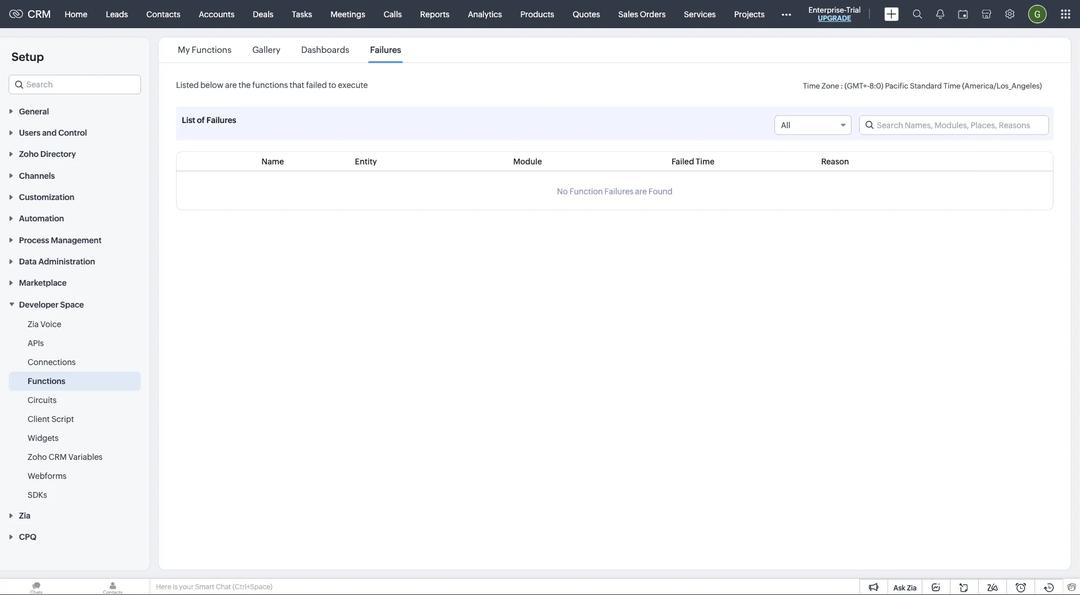 Task type: locate. For each thing, give the bounding box(es) containing it.
functions link
[[28, 376, 65, 387]]

developer space button
[[0, 294, 150, 315]]

time right failed on the right of the page
[[696, 157, 715, 166]]

profile image
[[1029, 5, 1047, 23]]

are
[[225, 80, 237, 90]]

cpq
[[19, 533, 36, 542]]

circuits
[[28, 396, 57, 405]]

data administration button
[[0, 251, 150, 272]]

zia inside dropdown button
[[19, 512, 30, 521]]

None field
[[9, 75, 141, 94]]

1 vertical spatial zia
[[19, 512, 30, 521]]

automation button
[[0, 208, 150, 229]]

zoho crm variables
[[28, 453, 103, 462]]

0 vertical spatial zia
[[28, 320, 39, 329]]

general button
[[0, 100, 150, 122]]

1 horizontal spatial time
[[803, 82, 820, 90]]

zia left the voice
[[28, 320, 39, 329]]

1 horizontal spatial failures
[[370, 45, 401, 55]]

1 vertical spatial zoho
[[28, 453, 47, 462]]

enterprise-
[[809, 5, 847, 14]]

calls
[[384, 9, 402, 19]]

sales orders
[[619, 9, 666, 19]]

0 horizontal spatial functions
[[28, 377, 65, 386]]

developer
[[19, 300, 59, 309]]

zia inside developer space region
[[28, 320, 39, 329]]

listed
[[176, 80, 199, 90]]

profile element
[[1022, 0, 1054, 28]]

zoho down users
[[19, 150, 39, 159]]

failures down calls link
[[370, 45, 401, 55]]

sales orders link
[[610, 0, 675, 28]]

zia up cpq
[[19, 512, 30, 521]]

below
[[200, 80, 224, 90]]

crm
[[28, 8, 51, 20], [49, 453, 67, 462]]

widgets link
[[28, 433, 59, 444]]

tasks
[[292, 9, 312, 19]]

crm up webforms link
[[49, 453, 67, 462]]

failed
[[672, 157, 694, 166]]

calls link
[[375, 0, 411, 28]]

list
[[168, 37, 412, 62]]

quotes
[[573, 9, 600, 19]]

time
[[803, 82, 820, 90], [944, 82, 961, 90], [696, 157, 715, 166]]

connections
[[28, 358, 76, 367]]

functions right my
[[192, 45, 232, 55]]

failures
[[370, 45, 401, 55], [207, 115, 236, 125]]

2 vertical spatial zia
[[907, 585, 917, 592]]

leads link
[[97, 0, 137, 28]]

execute
[[338, 80, 368, 90]]

0 vertical spatial zoho
[[19, 150, 39, 159]]

apis link
[[28, 338, 44, 349]]

zoho
[[19, 150, 39, 159], [28, 453, 47, 462]]

1 vertical spatial crm
[[49, 453, 67, 462]]

setup
[[12, 50, 44, 63]]

zone
[[822, 82, 840, 90]]

standard
[[910, 82, 942, 90]]

orders
[[640, 9, 666, 19]]

widgets
[[28, 434, 59, 443]]

:
[[841, 82, 843, 90]]

time left zone at right
[[803, 82, 820, 90]]

calendar image
[[959, 9, 968, 19]]

1 vertical spatial functions
[[28, 377, 65, 386]]

create menu element
[[878, 0, 906, 28]]

variables
[[68, 453, 103, 462]]

smart
[[195, 584, 214, 592]]

zoho directory button
[[0, 143, 150, 165]]

zia button
[[0, 505, 150, 527]]

leads
[[106, 9, 128, 19]]

0 vertical spatial crm
[[28, 8, 51, 20]]

time zone : (gmt+-8:0) pacific standard time (america/los_angeles)
[[803, 82, 1043, 90]]

tasks link
[[283, 0, 322, 28]]

zoho directory
[[19, 150, 76, 159]]

webforms link
[[28, 471, 67, 482]]

list of failures
[[182, 115, 236, 125]]

and
[[42, 128, 57, 137]]

my
[[178, 45, 190, 55]]

process management button
[[0, 229, 150, 251]]

automation
[[19, 214, 64, 223]]

0 vertical spatial failures
[[370, 45, 401, 55]]

functions
[[192, 45, 232, 55], [28, 377, 65, 386]]

circuits link
[[28, 395, 57, 406]]

projects
[[735, 9, 765, 19]]

is
[[173, 584, 178, 592]]

ask
[[894, 585, 906, 592]]

failures link
[[369, 45, 403, 55]]

services link
[[675, 0, 725, 28]]

contacts image
[[77, 580, 149, 596]]

crm inside zoho crm variables link
[[49, 453, 67, 462]]

upgrade
[[818, 14, 852, 22]]

script
[[51, 415, 74, 424]]

signals image
[[937, 9, 945, 19]]

deals
[[253, 9, 274, 19]]

failures right of
[[207, 115, 236, 125]]

zoho down widgets
[[28, 453, 47, 462]]

gallery link
[[251, 45, 282, 55]]

All field
[[775, 115, 852, 135]]

zoho inside dropdown button
[[19, 150, 39, 159]]

1 horizontal spatial functions
[[192, 45, 232, 55]]

zia right ask
[[907, 585, 917, 592]]

0 vertical spatial functions
[[192, 45, 232, 55]]

1 vertical spatial failures
[[207, 115, 236, 125]]

my functions
[[178, 45, 232, 55]]

deals link
[[244, 0, 283, 28]]

failed
[[306, 80, 327, 90]]

the
[[239, 80, 251, 90]]

space
[[60, 300, 84, 309]]

projects link
[[725, 0, 774, 28]]

time right standard
[[944, 82, 961, 90]]

name
[[262, 157, 284, 166]]

list containing my functions
[[168, 37, 412, 62]]

all
[[781, 121, 791, 130]]

functions up the circuits
[[28, 377, 65, 386]]

zia
[[28, 320, 39, 329], [19, 512, 30, 521], [907, 585, 917, 592]]

analytics link
[[459, 0, 511, 28]]

search element
[[906, 0, 930, 28]]

8:0)
[[870, 82, 884, 90]]

cpq button
[[0, 527, 150, 548]]

0 horizontal spatial time
[[696, 157, 715, 166]]

crm left home 'link'
[[28, 8, 51, 20]]

create menu image
[[885, 7, 899, 21]]

zoho inside developer space region
[[28, 453, 47, 462]]

analytics
[[468, 9, 502, 19]]



Task type: vqa. For each thing, say whether or not it's contained in the screenshot.
the bottom Zoho
yes



Task type: describe. For each thing, give the bounding box(es) containing it.
process management
[[19, 236, 102, 245]]

client script
[[28, 415, 74, 424]]

home link
[[56, 0, 97, 28]]

that
[[290, 80, 305, 90]]

client script link
[[28, 414, 74, 425]]

zia for zia
[[19, 512, 30, 521]]

chat
[[216, 584, 231, 592]]

accounts link
[[190, 0, 244, 28]]

data administration
[[19, 257, 95, 266]]

zia for zia voice
[[28, 320, 39, 329]]

accounts
[[199, 9, 235, 19]]

here
[[156, 584, 171, 592]]

to
[[329, 80, 336, 90]]

crm link
[[9, 8, 51, 20]]

client
[[28, 415, 50, 424]]

enterprise-trial upgrade
[[809, 5, 861, 22]]

channels
[[19, 171, 55, 180]]

list
[[182, 115, 195, 125]]

pacific
[[885, 82, 909, 90]]

data
[[19, 257, 37, 266]]

sdks
[[28, 491, 47, 500]]

chats image
[[0, 580, 73, 596]]

users and control
[[19, 128, 87, 137]]

Search text field
[[9, 75, 140, 94]]

here is your smart chat (ctrl+space)
[[156, 584, 273, 592]]

webforms
[[28, 472, 67, 481]]

customization
[[19, 193, 75, 202]]

Other Modules field
[[774, 5, 799, 23]]

products link
[[511, 0, 564, 28]]

quotes link
[[564, 0, 610, 28]]

trial
[[847, 5, 861, 14]]

services
[[684, 9, 716, 19]]

your
[[179, 584, 194, 592]]

(gmt+-
[[845, 82, 870, 90]]

products
[[521, 9, 555, 19]]

reports link
[[411, 0, 459, 28]]

connections link
[[28, 357, 76, 368]]

home
[[65, 9, 87, 19]]

administration
[[38, 257, 95, 266]]

marketplace
[[19, 279, 67, 288]]

voice
[[40, 320, 61, 329]]

functions
[[253, 80, 288, 90]]

customization button
[[0, 186, 150, 208]]

my functions link
[[176, 45, 233, 55]]

directory
[[40, 150, 76, 159]]

developer space region
[[0, 315, 150, 505]]

failed time
[[672, 157, 715, 166]]

zia voice
[[28, 320, 61, 329]]

channels button
[[0, 165, 150, 186]]

process
[[19, 236, 49, 245]]

of
[[197, 115, 205, 125]]

dashboards link
[[300, 45, 351, 55]]

zoho crm variables link
[[28, 452, 103, 463]]

zoho for zoho crm variables
[[28, 453, 47, 462]]

zoho for zoho directory
[[19, 150, 39, 159]]

0 horizontal spatial failures
[[207, 115, 236, 125]]

marketplace button
[[0, 272, 150, 294]]

contacts link
[[137, 0, 190, 28]]

sales
[[619, 9, 638, 19]]

users and control button
[[0, 122, 150, 143]]

meetings
[[331, 9, 365, 19]]

signals element
[[930, 0, 952, 28]]

users
[[19, 128, 40, 137]]

listed below are the functions that failed to execute
[[176, 80, 368, 90]]

meetings link
[[322, 0, 375, 28]]

module
[[514, 157, 542, 166]]

general
[[19, 107, 49, 116]]

Search Names, Modules, Places, Reasons text field
[[860, 116, 1049, 134]]

apis
[[28, 339, 44, 348]]

search image
[[913, 9, 923, 19]]

functions inside developer space region
[[28, 377, 65, 386]]

2 horizontal spatial time
[[944, 82, 961, 90]]

control
[[58, 128, 87, 137]]

entity
[[355, 157, 377, 166]]

(ctrl+space)
[[233, 584, 273, 592]]



